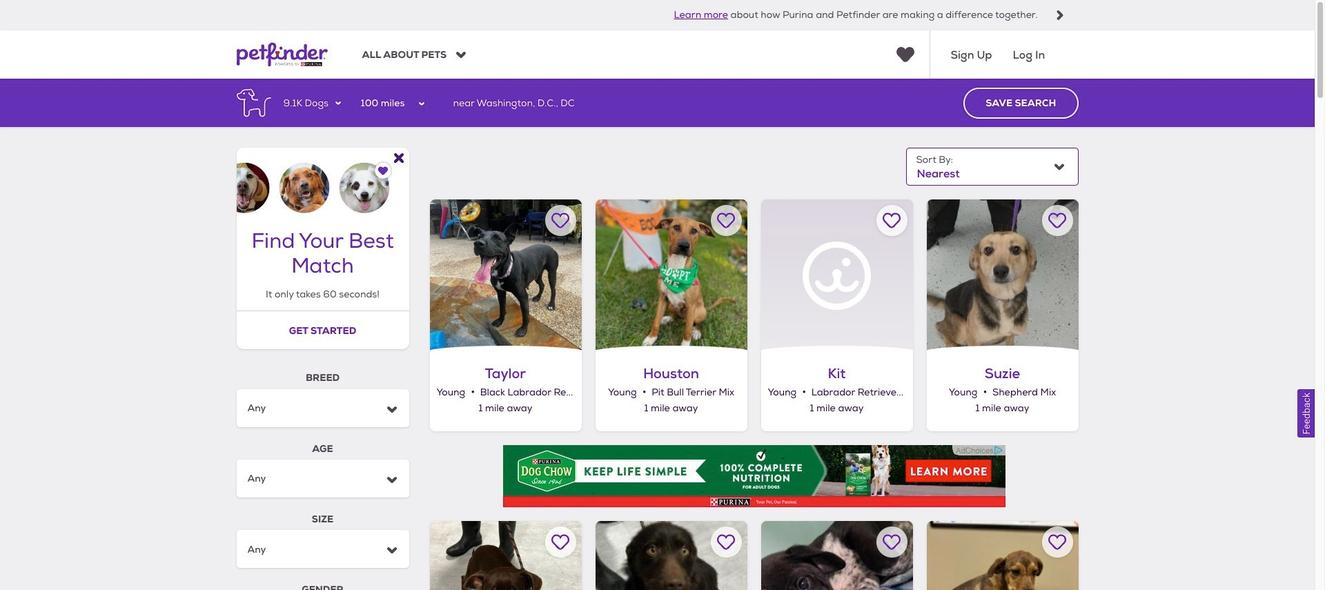 Task type: describe. For each thing, give the bounding box(es) containing it.
advertisement element
[[503, 445, 1005, 507]]

pup preston, adoptable dog, puppy male hound & shepherd mix, 1 mile away. image
[[927, 521, 1079, 590]]

taylor, adoptable dog, young female black labrador retriever mix, 1 mile away. image
[[430, 200, 582, 352]]

petfinder home image
[[236, 31, 328, 79]]

houston, adoptable dog, young male pit bull terrier mix, 1 mile away. image
[[595, 200, 747, 352]]



Task type: locate. For each thing, give the bounding box(es) containing it.
main content
[[0, 79, 1315, 590]]

potential dog matches image
[[236, 148, 409, 213]]

harvey, adoptable dog, young male dachshund mix, 1 mile away. image
[[595, 521, 747, 590]]

suzie, adoptable dog, young female shepherd mix, 1 mile away. image
[[927, 200, 1079, 352]]

pup alice, adoptable dog, puppy female bluetick coonhound mix, 1 mile away. image
[[761, 521, 913, 590]]

harley, adoptable dog, young female dachshund mix, 1 mile away. image
[[430, 521, 582, 590]]



Task type: vqa. For each thing, say whether or not it's contained in the screenshot.
main content
yes



